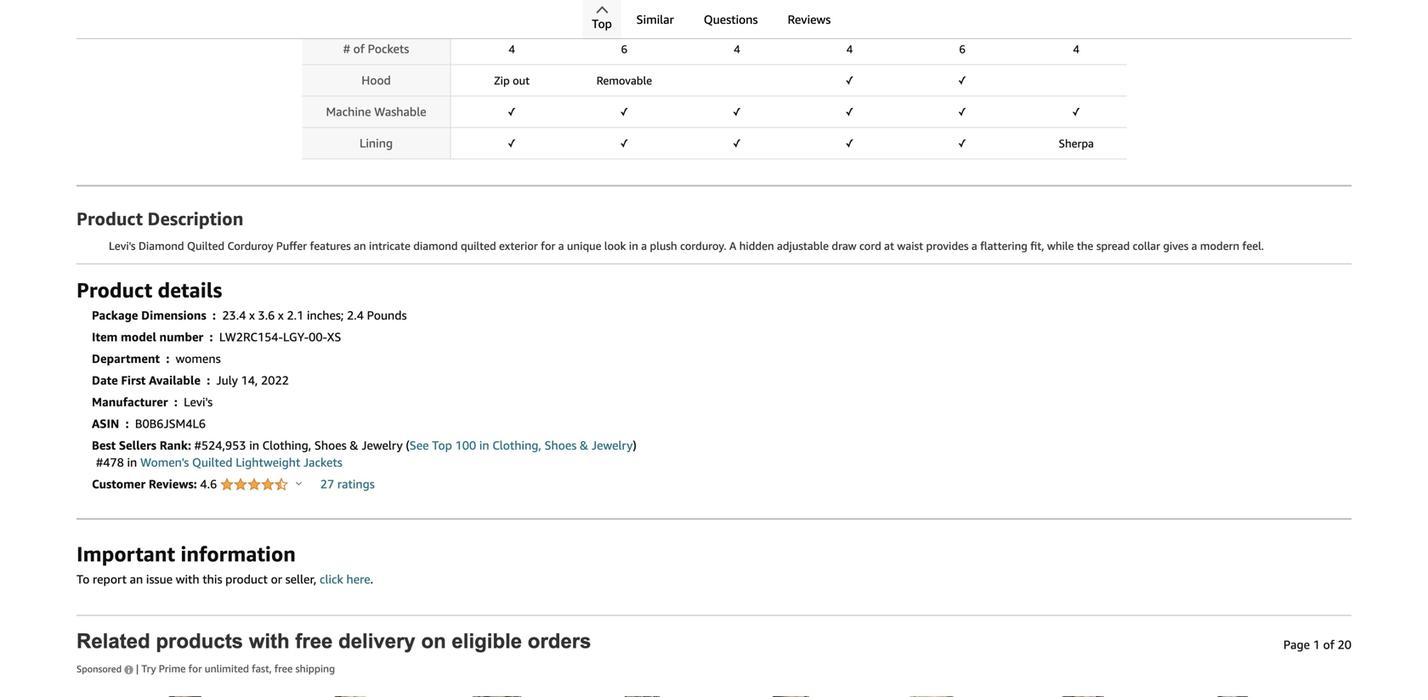 Task type: locate. For each thing, give the bounding box(es) containing it.
b0b6jsm4l6
[[135, 417, 206, 431]]

product for description
[[77, 208, 143, 229]]

: down available
[[174, 395, 178, 409]]

shoes left )
[[545, 438, 577, 452]]

try
[[141, 663, 156, 675]]

a left the unique
[[558, 239, 564, 252]]

product inside "product details package dimensions                                     ‏                                         :                                     ‎ 23.4 x 3.6 x 2.1 inches; 2.4 pounds item model number                                     ‏                                         :                                     ‎ lw2rc154-lgy-00-xs department                                     ‏                                         :                                     ‎ womens date first available                                     ‏                                         :                                     ‎ july 14, 2022 manufacturer                                     ‏                                         :                                     ‎ levi's asin                                     ‏                                         :                                     ‎ b0b6jsm4l6 best sellers rank: #524,953 in clothing, shoes & jewelry ( see top 100 in clothing, shoes & jewelry ) #478 in women's quilted lightweight jackets"
[[77, 278, 152, 302]]

shoes
[[314, 438, 347, 452], [545, 438, 577, 452]]

of
[[353, 42, 365, 56], [1323, 638, 1335, 652]]

1 horizontal spatial 6
[[959, 43, 966, 56]]

top right see
[[432, 438, 452, 452]]

free right fast,
[[274, 663, 293, 675]]

3 4 from the left
[[847, 43, 853, 56]]

an inside "important information to report an issue with this product or seller, click here ."
[[130, 572, 143, 586]]

0 vertical spatial an
[[354, 239, 366, 252]]

0 horizontal spatial jewelry
[[362, 438, 403, 452]]

1 vertical spatial of
[[1323, 638, 1335, 652]]

date
[[92, 373, 118, 387]]

features
[[310, 239, 351, 252]]

flygo women lightweight quilted jacket corduroy puffer jackets zip up fall winter coats(pink-l) image
[[573, 682, 709, 697]]

for
[[541, 239, 555, 252], [188, 663, 202, 675]]

related products with free delivery on eligible orders
[[77, 630, 591, 652]]

6
[[621, 43, 628, 56], [959, 43, 966, 56]]

a right gives
[[1192, 239, 1197, 252]]

1 vertical spatial for
[[188, 663, 202, 675]]

an
[[354, 239, 366, 252], [130, 572, 143, 586]]

1 horizontal spatial top
[[592, 17, 612, 31]]

product up package
[[77, 278, 152, 302]]

1 shoes from the left
[[314, 438, 347, 452]]

an right features
[[354, 239, 366, 252]]

in right look
[[629, 239, 638, 252]]

0 vertical spatial levi's
[[109, 239, 136, 252]]

0 vertical spatial top
[[592, 17, 612, 31]]

0 horizontal spatial x
[[249, 308, 255, 322]]

1 vertical spatial top
[[432, 438, 452, 452]]

2 x from the left
[[278, 308, 284, 322]]

in
[[629, 239, 638, 252], [249, 438, 259, 452], [479, 438, 489, 452], [127, 455, 137, 469]]

20
[[1338, 638, 1352, 652]]

2 6 from the left
[[959, 43, 966, 56]]

product description
[[77, 208, 244, 229]]

4.6 button
[[200, 477, 302, 493]]

✓
[[846, 74, 854, 87], [958, 74, 967, 87], [508, 106, 516, 119], [620, 106, 629, 119], [733, 106, 741, 119], [846, 106, 854, 119], [958, 106, 967, 119], [1072, 106, 1081, 119], [508, 137, 516, 150], [620, 137, 629, 150], [733, 137, 741, 150], [846, 137, 854, 150], [958, 137, 967, 150]]

0 vertical spatial free
[[295, 630, 333, 652]]

0 horizontal spatial of
[[353, 42, 365, 56]]

a
[[729, 239, 737, 252]]

x left 3.6
[[249, 308, 255, 322]]

a left the plush
[[641, 239, 647, 252]]

100
[[455, 438, 476, 452]]

‏
[[209, 308, 209, 322], [206, 330, 206, 344], [163, 351, 163, 366], [204, 373, 204, 387], [171, 395, 171, 409], [122, 417, 122, 431]]

‎ down available
[[181, 395, 181, 409]]

14,
[[241, 373, 258, 387]]

product
[[225, 572, 268, 586]]

clothing, up lightweight
[[262, 438, 311, 452]]

1 vertical spatial free
[[274, 663, 293, 675]]

clothing,
[[262, 438, 311, 452], [492, 438, 541, 452]]

draw
[[832, 239, 857, 252]]

0 horizontal spatial with
[[176, 572, 199, 586]]

diamond
[[139, 239, 184, 252]]

0 horizontal spatial shoes
[[314, 438, 347, 452]]

levi's diamond quilted corduroy puffer features an intricate diamond quilted exterior for a unique look in a plush corduroy. a hidden adjustable draw cord at waist provides a flattering fit, while the spread collar gives a modern feel.
[[109, 239, 1264, 252]]

0 vertical spatial of
[[353, 42, 365, 56]]

1 horizontal spatial levi's
[[184, 395, 213, 409]]

fit,
[[1030, 239, 1044, 252]]

of right 1
[[1323, 638, 1335, 652]]

an left issue
[[130, 572, 143, 586]]

3.6
[[258, 308, 275, 322]]

2 4 from the left
[[734, 43, 740, 56]]

sellers
[[119, 438, 156, 452]]

best
[[92, 438, 116, 452]]

|
[[136, 663, 139, 675]]

levi's down available
[[184, 395, 213, 409]]

with up fast,
[[249, 630, 290, 652]]

0 horizontal spatial for
[[188, 663, 202, 675]]

quilted down description
[[187, 239, 224, 252]]

model
[[121, 330, 156, 344]]

4.6
[[200, 477, 220, 491]]

shoes up jackets
[[314, 438, 347, 452]]

1 4 from the left
[[509, 43, 515, 56]]

page
[[1284, 638, 1310, 652]]

1 horizontal spatial with
[[249, 630, 290, 652]]

: right asin
[[125, 417, 129, 431]]

0 horizontal spatial &
[[350, 438, 358, 452]]

product up diamond
[[77, 208, 143, 229]]

& left )
[[580, 438, 589, 452]]

yimoon women's cropped puffer quilted jacket vintage floral print open front lightweight short jacket outwear image
[[1171, 682, 1307, 697]]

sponsored link
[[77, 652, 136, 677]]

or
[[271, 572, 282, 586]]

related
[[77, 630, 150, 652]]

important information to report an issue with this product or seller, click here .
[[77, 541, 373, 586]]

| try prime for unlimited fast, free shipping
[[136, 663, 335, 675]]

4
[[509, 43, 515, 56], [734, 43, 740, 56], [847, 43, 853, 56], [1073, 43, 1080, 56]]

a right provides
[[972, 239, 977, 252]]

: left 23.4
[[213, 308, 216, 322]]

0 vertical spatial with
[[176, 572, 199, 586]]

top left similar
[[592, 17, 612, 31]]

xs
[[327, 330, 341, 344]]

of right #
[[353, 42, 365, 56]]

with left this
[[176, 572, 199, 586]]

free up 'shipping'
[[295, 630, 333, 652]]

1 horizontal spatial &
[[580, 438, 589, 452]]

look
[[604, 239, 626, 252]]

# of pockets
[[343, 42, 409, 56]]

top inside "product details package dimensions                                     ‏                                         :                                     ‎ 23.4 x 3.6 x 2.1 inches; 2.4 pounds item model number                                     ‏                                         :                                     ‎ lw2rc154-lgy-00-xs department                                     ‏                                         :                                     ‎ womens date first available                                     ‏                                         :                                     ‎ july 14, 2022 manufacturer                                     ‏                                         :                                     ‎ levi's asin                                     ‏                                         :                                     ‎ b0b6jsm4l6 best sellers rank: #524,953 in clothing, shoes & jewelry ( see top 100 in clothing, shoes & jewelry ) #478 in women's quilted lightweight jackets"
[[432, 438, 452, 452]]

details
[[158, 278, 222, 302]]

modern
[[1200, 239, 1240, 252]]

0 horizontal spatial clothing,
[[262, 438, 311, 452]]

1 horizontal spatial jewelry
[[592, 438, 633, 452]]

0 horizontal spatial levi's
[[109, 239, 136, 252]]

products
[[156, 630, 243, 652]]

diamond
[[413, 239, 458, 252]]

0 horizontal spatial 6
[[621, 43, 628, 56]]

manufacturer
[[92, 395, 168, 409]]

0 vertical spatial for
[[541, 239, 555, 252]]

0 horizontal spatial top
[[432, 438, 452, 452]]

‏ up b0b6jsm4l6
[[171, 395, 171, 409]]

1 horizontal spatial of
[[1323, 638, 1335, 652]]

0 vertical spatial quilted
[[187, 239, 224, 252]]

women's quilted lightweight jackets link
[[140, 455, 342, 469]]

0 horizontal spatial free
[[274, 663, 293, 675]]

with inside "important information to report an issue with this product or seller, click here ."
[[176, 572, 199, 586]]

& up ratings
[[350, 438, 358, 452]]

hidden
[[739, 239, 774, 252]]

1 horizontal spatial for
[[541, 239, 555, 252]]

1 vertical spatial product
[[77, 278, 152, 302]]

quilted inside "product details package dimensions                                     ‏                                         :                                     ‎ 23.4 x 3.6 x 2.1 inches; 2.4 pounds item model number                                     ‏                                         :                                     ‎ lw2rc154-lgy-00-xs department                                     ‏                                         :                                     ‎ womens date first available                                     ‏                                         :                                     ‎ july 14, 2022 manufacturer                                     ‏                                         :                                     ‎ levi's asin                                     ‏                                         :                                     ‎ b0b6jsm4l6 best sellers rank: #524,953 in clothing, shoes & jewelry ( see top 100 in clothing, shoes & jewelry ) #478 in women's quilted lightweight jackets"
[[192, 455, 233, 469]]

1 product from the top
[[77, 208, 143, 229]]

zip
[[494, 74, 510, 87]]

1 horizontal spatial clothing,
[[492, 438, 541, 452]]

issue
[[146, 572, 173, 586]]

‎ down manufacturer
[[132, 417, 132, 431]]

2 product from the top
[[77, 278, 152, 302]]

&
[[350, 438, 358, 452], [580, 438, 589, 452]]

reviews:
[[149, 477, 197, 491]]

plush
[[650, 239, 677, 252]]

for right "exterior"
[[541, 239, 555, 252]]

gives
[[1163, 239, 1189, 252]]

flygo winter jackets for women corduroy puffer coat zip up long sleeve padded down coats(lightblue-l) image
[[423, 682, 559, 697]]

1
[[1313, 638, 1320, 652]]

important
[[77, 541, 175, 566]]

2 jewelry from the left
[[592, 438, 633, 452]]

27
[[320, 477, 334, 491]]

lightweight
[[236, 455, 300, 469]]

1 vertical spatial levi's
[[184, 395, 213, 409]]

1 vertical spatial an
[[130, 572, 143, 586]]

while
[[1047, 239, 1074, 252]]

clothing, right 100
[[492, 438, 541, 452]]

see
[[410, 438, 429, 452]]

1 horizontal spatial x
[[278, 308, 284, 322]]

1 vertical spatial quilted
[[192, 455, 233, 469]]

zip out
[[494, 74, 530, 87]]

2 shoes from the left
[[545, 438, 577, 452]]

‏ right asin
[[122, 417, 122, 431]]

‎ left 23.4
[[219, 308, 219, 322]]

quilted down #524,953
[[192, 455, 233, 469]]

list
[[111, 682, 1318, 697]]

1 horizontal spatial an
[[354, 239, 366, 252]]

2 a from the left
[[641, 239, 647, 252]]

unique
[[567, 239, 601, 252]]

for up wyeysyt women's cropped puffer jacket lightweight floral print long sleeve padded quilted puffy cardigan coat (01blue-s) "image"
[[188, 663, 202, 675]]

0 horizontal spatial an
[[130, 572, 143, 586]]

2 & from the left
[[580, 438, 589, 452]]

x right 3.6
[[278, 308, 284, 322]]

.
[[370, 572, 373, 586]]

0 vertical spatial product
[[77, 208, 143, 229]]

3 a from the left
[[972, 239, 977, 252]]

1 horizontal spatial shoes
[[545, 438, 577, 452]]

report
[[93, 572, 127, 586]]

1 6 from the left
[[621, 43, 628, 56]]

1 jewelry from the left
[[362, 438, 403, 452]]

levi's left diamond
[[109, 239, 136, 252]]

#524,953
[[194, 438, 246, 452]]

free
[[295, 630, 333, 652], [274, 663, 293, 675]]



Task type: describe. For each thing, give the bounding box(es) containing it.
corduroy
[[227, 239, 273, 252]]

23.4
[[222, 308, 246, 322]]

see top 100 in clothing, shoes & jewelry link
[[410, 438, 633, 452]]

27 ratings link
[[320, 477, 375, 491]]

adjustable
[[777, 239, 829, 252]]

number
[[159, 330, 203, 344]]

click
[[320, 572, 343, 586]]

: up available
[[166, 351, 169, 366]]

on
[[421, 630, 446, 652]]

‏ up womens
[[206, 330, 206, 344]]

sherpa
[[1059, 137, 1094, 150]]

machine
[[326, 105, 371, 119]]

customer reviews:
[[92, 477, 200, 491]]

‎ up available
[[173, 351, 173, 366]]

shipping
[[295, 663, 335, 675]]

questions
[[704, 12, 758, 26]]

levi's inside "product details package dimensions                                     ‏                                         :                                     ‎ 23.4 x 3.6 x 2.1 inches; 2.4 pounds item model number                                     ‏                                         :                                     ‎ lw2rc154-lgy-00-xs department                                     ‏                                         :                                     ‎ womens date first available                                     ‏                                         :                                     ‎ july 14, 2022 manufacturer                                     ‏                                         :                                     ‎ levi's asin                                     ‏                                         :                                     ‎ b0b6jsm4l6 best sellers rank: #524,953 in clothing, shoes & jewelry ( see top 100 in clothing, shoes & jewelry ) #478 in women's quilted lightweight jackets"
[[184, 395, 213, 409]]

intricate
[[369, 239, 410, 252]]

description
[[148, 208, 244, 229]]

puffer
[[276, 239, 307, 252]]

asin
[[92, 417, 119, 431]]

‏ down womens
[[204, 373, 204, 387]]

waist
[[897, 239, 923, 252]]

eligible
[[452, 630, 522, 652]]

1 x from the left
[[249, 308, 255, 322]]

product details package dimensions                                     ‏                                         :                                     ‎ 23.4 x 3.6 x 2.1 inches; 2.4 pounds item model number                                     ‏                                         :                                     ‎ lw2rc154-lgy-00-xs department                                     ‏                                         :                                     ‎ womens date first available                                     ‏                                         :                                     ‎ july 14, 2022 manufacturer                                     ‏                                         :                                     ‎ levi's asin                                     ‏                                         :                                     ‎ b0b6jsm4l6 best sellers rank: #524,953 in clothing, shoes & jewelry ( see top 100 in clothing, shoes & jewelry ) #478 in women's quilted lightweight jackets
[[77, 278, 637, 469]]

product for details
[[77, 278, 152, 302]]

popover image
[[296, 481, 302, 485]]

: left "july"
[[207, 373, 210, 387]]

click here link
[[320, 572, 370, 586]]

collar
[[1133, 239, 1160, 252]]

july
[[216, 373, 238, 387]]

removable
[[597, 74, 652, 87]]

27 ratings
[[320, 477, 375, 491]]

fast,
[[252, 663, 272, 675]]

4 4 from the left
[[1073, 43, 1080, 56]]

bellivera women stand collar lightweight quilted puffer jacket, womens spring fall clothes winter padded coat 087 pink s image
[[274, 682, 410, 697]]

‎ left "july"
[[213, 373, 213, 387]]

pockets
[[368, 42, 409, 56]]

quilted
[[461, 239, 496, 252]]

dimensions
[[141, 308, 206, 322]]

‏ left 23.4
[[209, 308, 209, 322]]

department
[[92, 351, 160, 366]]

inches;
[[307, 308, 344, 322]]

2022
[[261, 373, 289, 387]]

feel.
[[1242, 239, 1264, 252]]

: up womens
[[210, 330, 213, 344]]

the
[[1077, 239, 1094, 252]]

first
[[121, 373, 146, 387]]

here
[[346, 572, 370, 586]]

machine washable
[[326, 105, 426, 119]]

information
[[180, 541, 296, 566]]

womens
[[176, 351, 221, 366]]

women's
[[140, 455, 189, 469]]

customer
[[92, 477, 146, 491]]

delivery
[[338, 630, 416, 652]]

package
[[92, 308, 138, 322]]

00-
[[309, 330, 327, 344]]

cord
[[859, 239, 881, 252]]

at
[[884, 239, 894, 252]]

in down sellers
[[127, 455, 137, 469]]

evaless diamond quilted jackets for women lightweight collar long sleeve button down puffer jacket fall 2023 coat outerwear with pockets beige medium image
[[723, 682, 859, 697]]

lining
[[360, 136, 393, 150]]

item
[[92, 330, 118, 344]]

1 horizontal spatial free
[[295, 630, 333, 652]]

1 & from the left
[[350, 438, 358, 452]]

prime
[[159, 663, 186, 675]]

2.1
[[287, 308, 304, 322]]

fisoew women's corduroy quilted puffer jackets long sleeve zip up stand winter down coat with pockets image
[[872, 682, 1008, 697]]

flattering
[[980, 239, 1028, 252]]

2 clothing, from the left
[[492, 438, 541, 452]]

1 vertical spatial with
[[249, 630, 290, 652]]

exterior
[[499, 239, 538, 252]]

#478
[[96, 455, 124, 469]]

in up women's quilted lightweight jackets link
[[249, 438, 259, 452]]

corduroy.
[[680, 239, 727, 252]]

hood
[[362, 73, 391, 87]]

peiqi women's quilted jacket coat outwear zip-up stand collar padded jacket with pockets yellow x-large image
[[1022, 682, 1158, 697]]

page 1 of 20
[[1284, 638, 1352, 652]]

spread
[[1096, 239, 1130, 252]]

provides
[[926, 239, 969, 252]]

seller,
[[285, 572, 317, 586]]

pounds
[[367, 308, 407, 322]]

wyeysyt women's cropped puffer jacket lightweight floral print long sleeve padded quilted puffy cardigan coat (01blue-s) image
[[124, 682, 260, 697]]

lw2rc154-
[[219, 330, 283, 344]]

(
[[406, 438, 410, 452]]

1 a from the left
[[558, 239, 564, 252]]

‏ up available
[[163, 351, 163, 366]]

jackets
[[303, 455, 342, 469]]

out
[[513, 74, 530, 87]]

‎ up womens
[[216, 330, 216, 344]]

rank:
[[160, 438, 191, 452]]

in right 100
[[479, 438, 489, 452]]

4 a from the left
[[1192, 239, 1197, 252]]

reviews
[[788, 12, 831, 26]]

)
[[633, 438, 637, 452]]

1 clothing, from the left
[[262, 438, 311, 452]]

similar
[[636, 12, 674, 26]]



Task type: vqa. For each thing, say whether or not it's contained in the screenshot.
star
no



